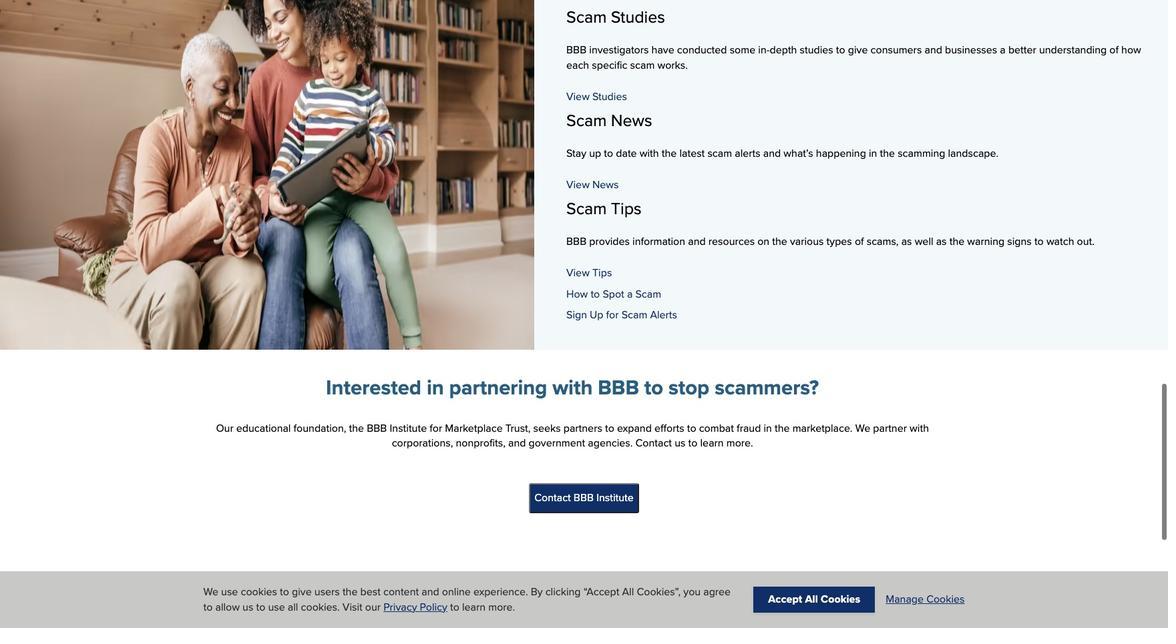 Task type: describe. For each thing, give the bounding box(es) containing it.
and inside bbb investigators have conducted some in-depth studies to give consumers and businesses a better understanding of how each specific scam works.
[[925, 42, 943, 58]]

helpful person's hands over a book sharing to another person listening image
[[0, 0, 535, 350]]

2 horizontal spatial in
[[869, 146, 878, 161]]

the right the on
[[773, 234, 788, 249]]

stay
[[567, 146, 587, 161]]

stay up to date with the latest scam alerts and what's happening in the scamming landscape.
[[567, 146, 999, 161]]

all
[[288, 600, 298, 615]]

trust,
[[506, 421, 531, 436]]

1 horizontal spatial marketplace
[[562, 577, 620, 592]]

2 cookies from the left
[[927, 592, 965, 608]]

privacy policy link
[[384, 600, 448, 615]]

how to spot a scam sign up for scam alerts
[[567, 286, 678, 323]]

manage cookies button
[[886, 592, 965, 608]]

1 vertical spatial in
[[427, 373, 444, 403]]

information
[[633, 234, 686, 249]]

each
[[567, 57, 589, 73]]

out.
[[1078, 234, 1095, 249]]

provides
[[590, 234, 630, 249]]

with right date
[[640, 146, 659, 161]]

in inside 'our educational foundation, the bbb institute for marketplace trust, seeks partners to expand efforts to combat fraud in the marketplace. we partner with corporations, nonprofits, and government agencies. contact us to learn more.'
[[764, 421, 772, 436]]

and right the alerts
[[764, 146, 781, 161]]

agencies.
[[588, 436, 633, 451]]

up
[[590, 308, 604, 323]]

accept all cookies button
[[754, 588, 875, 613]]

view tips
[[567, 265, 612, 281]]

users
[[315, 585, 340, 600]]

0 horizontal spatial you
[[432, 577, 449, 592]]

the left latest
[[662, 146, 677, 161]]

interested in partnering with bbb to stop scammers?
[[326, 373, 819, 403]]

well
[[915, 234, 934, 249]]

to inside how to spot a scam sign up for scam alerts
[[591, 286, 600, 302]]

"accept
[[584, 585, 620, 600]]

corporations,
[[392, 436, 453, 451]]

the left scamming
[[880, 146, 895, 161]]

accept
[[769, 592, 803, 608]]

manage cookies
[[886, 592, 965, 608]]

clicking
[[546, 585, 581, 600]]

scam up cookies.
[[304, 577, 330, 592]]

studies
[[800, 42, 834, 58]]

news for view news
[[593, 177, 619, 193]]

scam left the alerts
[[622, 308, 648, 323]]

scam inside bbb investigators have conducted some in-depth studies to give consumers and businesses a better understanding of how each specific scam works.
[[630, 57, 655, 73]]

we inside 'our educational foundation, the bbb institute for marketplace trust, seeks partners to expand efforts to combat fraud in the marketplace. we partner with corporations, nonprofits, and government agencies. contact us to learn more.'
[[856, 421, 871, 436]]

studies for view studies
[[593, 89, 627, 104]]

the inside we use cookies to give users the best content and online experience. by clicking "accept all cookies", you agree to allow us to use all cookies. visit our
[[343, 585, 358, 600]]

all inside button
[[806, 592, 818, 608]]

alerts
[[650, 308, 678, 323]]

our
[[365, 600, 381, 615]]

and left 'capital'
[[774, 577, 792, 592]]

and inside we use cookies to give users the best content and online experience. by clicking "accept all cookies", you agree to allow us to use all cookies. visit our
[[422, 585, 439, 600]]

how
[[1122, 42, 1142, 58]]

view news
[[567, 177, 619, 193]]

0 horizontal spatial use
[[221, 585, 238, 600]]

experience.
[[474, 585, 528, 600]]

policy
[[420, 600, 448, 615]]

view studies
[[567, 89, 627, 104]]

for inside how to spot a scam sign up for scam alerts
[[606, 308, 619, 323]]

better
[[1009, 42, 1037, 58]]

works.
[[658, 57, 688, 73]]

more. inside 'our educational foundation, the bbb institute for marketplace trust, seeks partners to expand efforts to combat fraud in the marketplace. we partner with corporations, nonprofits, and government agencies. contact us to learn more.'
[[727, 436, 753, 451]]

2 vertical spatial institute
[[507, 577, 544, 592]]

manage
[[886, 592, 924, 608]]

seeks
[[534, 421, 561, 436]]

1 vertical spatial learn
[[462, 600, 486, 615]]

expand
[[617, 421, 652, 436]]

up
[[589, 146, 601, 161]]

to inside bbb investigators have conducted some in-depth studies to give consumers and businesses a better understanding of how each specific scam works.
[[836, 42, 846, 58]]

we use cookies to give users the best content and online experience. by clicking "accept all cookies", you agree to allow us to use all cookies. visit our
[[203, 585, 731, 615]]

combat
[[699, 421, 734, 436]]

happening
[[816, 146, 867, 161]]

1 as from the left
[[902, 234, 912, 249]]

we inside we use cookies to give users the best content and online experience. by clicking "accept all cookies", you agree to allow us to use all cookies. visit our
[[203, 585, 218, 600]]

trust
[[623, 577, 645, 592]]

stop
[[669, 373, 710, 403]]

bbb inside bbb investigators have conducted some in-depth studies to give consumers and businesses a better understanding of how each specific scam works.
[[567, 42, 587, 58]]

you inside we use cookies to give users the best content and online experience. by clicking "accept all cookies", you agree to allow us to use all cookies. visit our
[[684, 585, 701, 600]]

tracker
[[333, 577, 367, 592]]

bbb right by
[[484, 577, 504, 592]]

support
[[670, 577, 706, 592]]

spot
[[603, 286, 625, 302]]

view for scam news
[[567, 177, 590, 193]]

partnering
[[449, 373, 547, 403]]

the left warning
[[950, 234, 965, 249]]

understanding
[[1040, 42, 1107, 58]]

contact bbb institute
[[535, 490, 634, 506]]

scams,
[[867, 234, 899, 249]]

a inside bbb investigators have conducted some in-depth studies to give consumers and businesses a better understanding of how each specific scam works.
[[1000, 42, 1006, 58]]

bbb scam tracker is brought to you by the bbb institute for marketplace trust with support from amazon and capital one.
[[281, 577, 852, 592]]

efforts
[[655, 421, 685, 436]]

scam news
[[567, 108, 653, 132]]

a inside how to spot a scam sign up for scam alerts
[[627, 286, 633, 302]]

view for scam studies
[[567, 89, 590, 104]]

investigators
[[590, 42, 649, 58]]

bbb up expand
[[598, 373, 639, 403]]

agree
[[704, 585, 731, 600]]

institute inside 'our educational foundation, the bbb institute for marketplace trust, seeks partners to expand efforts to combat fraud in the marketplace. we partner with corporations, nonprofits, and government agencies. contact us to learn more.'
[[390, 421, 427, 436]]

our
[[216, 421, 234, 436]]

have
[[652, 42, 675, 58]]

our educational foundation, the bbb institute for marketplace trust, seeks partners to expand efforts to combat fraud in the marketplace. we partner with corporations, nonprofits, and government agencies. contact us to learn more.
[[216, 421, 929, 451]]

landscape.
[[948, 146, 999, 161]]

on
[[758, 234, 770, 249]]

partner
[[873, 421, 907, 436]]

contact inside contact bbb institute button
[[535, 490, 571, 506]]



Task type: vqa. For each thing, say whether or not it's contained in the screenshot.


Task type: locate. For each thing, give the bounding box(es) containing it.
privacy policy to learn more.
[[384, 600, 515, 615]]

for right 'up'
[[606, 308, 619, 323]]

how
[[567, 286, 588, 302]]

is
[[370, 577, 378, 592]]

nonprofits,
[[456, 436, 506, 451]]

various
[[790, 234, 824, 249]]

foundation,
[[294, 421, 346, 436]]

0 vertical spatial us
[[675, 436, 686, 451]]

a left better
[[1000, 42, 1006, 58]]

1 horizontal spatial more.
[[727, 436, 753, 451]]

0 vertical spatial marketplace
[[445, 421, 503, 436]]

news
[[611, 108, 653, 132], [593, 177, 619, 193]]

contact bbb institute button
[[529, 484, 639, 514]]

0 horizontal spatial of
[[855, 234, 864, 249]]

and left online
[[422, 585, 439, 600]]

for inside 'our educational foundation, the bbb institute for marketplace trust, seeks partners to expand efforts to combat fraud in the marketplace. we partner with corporations, nonprofits, and government agencies. contact us to learn more.'
[[430, 421, 442, 436]]

use left all
[[268, 600, 285, 615]]

2 vertical spatial for
[[547, 577, 559, 592]]

1 horizontal spatial cookies
[[927, 592, 965, 608]]

in right fraud
[[764, 421, 772, 436]]

we left partner
[[856, 421, 871, 436]]

0 vertical spatial give
[[848, 42, 868, 58]]

1 horizontal spatial in
[[764, 421, 772, 436]]

partners
[[564, 421, 603, 436]]

the right foundation, on the left of the page
[[349, 421, 364, 436]]

scam studies
[[567, 5, 665, 29]]

for right 'by'
[[547, 577, 559, 592]]

as
[[902, 234, 912, 249], [937, 234, 947, 249]]

1 vertical spatial give
[[292, 585, 312, 600]]

1 horizontal spatial for
[[547, 577, 559, 592]]

we
[[856, 421, 871, 436], [203, 585, 218, 600]]

best
[[361, 585, 381, 600]]

2 view from the top
[[567, 177, 590, 193]]

more. down scammers?
[[727, 436, 753, 451]]

scam up investigators
[[567, 5, 607, 29]]

and inside 'our educational foundation, the bbb institute for marketplace trust, seeks partners to expand efforts to combat fraud in the marketplace. we partner with corporations, nonprofits, and government agencies. contact us to learn more.'
[[508, 436, 526, 451]]

studies up scam news
[[593, 89, 627, 104]]

scam down "view studies"
[[567, 108, 607, 132]]

the right by
[[466, 577, 481, 592]]

accept all cookies
[[769, 592, 861, 608]]

bbb down interested at the left of page
[[367, 421, 387, 436]]

bbb
[[567, 42, 587, 58], [567, 234, 587, 249], [598, 373, 639, 403], [367, 421, 387, 436], [574, 490, 594, 506], [281, 577, 302, 592], [484, 577, 504, 592]]

2 horizontal spatial institute
[[597, 490, 634, 506]]

more. left 'by'
[[489, 600, 515, 615]]

1 vertical spatial news
[[593, 177, 619, 193]]

0 horizontal spatial scam
[[630, 57, 655, 73]]

0 horizontal spatial learn
[[462, 600, 486, 615]]

1 vertical spatial contact
[[535, 490, 571, 506]]

conducted
[[677, 42, 727, 58]]

0 vertical spatial view
[[567, 89, 590, 104]]

all right "accept
[[622, 585, 634, 600]]

with right partner
[[910, 421, 929, 436]]

give left consumers
[[848, 42, 868, 58]]

and right consumers
[[925, 42, 943, 58]]

in-
[[759, 42, 770, 58]]

1 vertical spatial institute
[[597, 490, 634, 506]]

give left users
[[292, 585, 312, 600]]

0 horizontal spatial give
[[292, 585, 312, 600]]

1 horizontal spatial us
[[675, 436, 686, 451]]

bbb provides information and resources on the various types of scams, as well as the warning signs to watch out.
[[567, 234, 1095, 249]]

capital
[[794, 577, 827, 592]]

with right trust
[[648, 577, 667, 592]]

1 view from the top
[[567, 89, 590, 104]]

with inside 'our educational foundation, the bbb institute for marketplace trust, seeks partners to expand efforts to combat fraud in the marketplace. we partner with corporations, nonprofits, and government agencies. contact us to learn more.'
[[910, 421, 929, 436]]

cookies.
[[301, 600, 340, 615]]

scam
[[630, 57, 655, 73], [708, 146, 732, 161]]

1 horizontal spatial learn
[[701, 436, 724, 451]]

scam up the alerts
[[636, 286, 662, 302]]

0 horizontal spatial us
[[243, 600, 253, 615]]

institute inside button
[[597, 490, 634, 506]]

as right well
[[937, 234, 947, 249]]

contact down government
[[535, 490, 571, 506]]

of right types
[[855, 234, 864, 249]]

0 horizontal spatial we
[[203, 585, 218, 600]]

give
[[848, 42, 868, 58], [292, 585, 312, 600]]

to
[[836, 42, 846, 58], [604, 146, 613, 161], [1035, 234, 1044, 249], [591, 286, 600, 302], [645, 373, 664, 403], [605, 421, 615, 436], [687, 421, 697, 436], [689, 436, 698, 451], [420, 577, 429, 592], [280, 585, 289, 600], [203, 600, 213, 615], [256, 600, 265, 615], [450, 600, 460, 615]]

institute down interested at the left of page
[[390, 421, 427, 436]]

scam left works.
[[630, 57, 655, 73]]

us right the allow
[[243, 600, 253, 615]]

bbb up all
[[281, 577, 302, 592]]

fraud
[[737, 421, 761, 436]]

0 vertical spatial in
[[869, 146, 878, 161]]

0 horizontal spatial institute
[[390, 421, 427, 436]]

all inside we use cookies to give users the best content and online experience. by clicking "accept all cookies", you agree to allow us to use all cookies. visit our
[[622, 585, 634, 600]]

what's
[[784, 146, 814, 161]]

0 vertical spatial studies
[[611, 5, 665, 29]]

2 vertical spatial in
[[764, 421, 772, 436]]

1 horizontal spatial you
[[684, 585, 701, 600]]

for left nonprofits,
[[430, 421, 442, 436]]

for
[[606, 308, 619, 323], [430, 421, 442, 436], [547, 577, 559, 592]]

0 vertical spatial of
[[1110, 42, 1119, 58]]

scamming
[[898, 146, 946, 161]]

the
[[662, 146, 677, 161], [880, 146, 895, 161], [773, 234, 788, 249], [950, 234, 965, 249], [349, 421, 364, 436], [775, 421, 790, 436], [466, 577, 481, 592], [343, 585, 358, 600]]

news for scam news
[[611, 108, 653, 132]]

and left seeks
[[508, 436, 526, 451]]

all right accept in the right of the page
[[806, 592, 818, 608]]

with up partners
[[553, 373, 593, 403]]

as left well
[[902, 234, 912, 249]]

1 horizontal spatial a
[[1000, 42, 1006, 58]]

you left by
[[432, 577, 449, 592]]

0 horizontal spatial marketplace
[[445, 421, 503, 436]]

0 vertical spatial we
[[856, 421, 871, 436]]

scam down view news
[[567, 196, 607, 220]]

of
[[1110, 42, 1119, 58], [855, 234, 864, 249]]

0 horizontal spatial as
[[902, 234, 912, 249]]

tips for scam tips
[[611, 196, 642, 220]]

1 cookies from the left
[[821, 592, 861, 608]]

tips up spot
[[593, 265, 612, 281]]

1 vertical spatial more.
[[489, 600, 515, 615]]

bbb left 'specific'
[[567, 42, 587, 58]]

the right fraud
[[775, 421, 790, 436]]

0 horizontal spatial a
[[627, 286, 633, 302]]

how to spot a scam link
[[567, 286, 662, 302]]

marketplace.
[[793, 421, 853, 436]]

cookies
[[241, 585, 277, 600]]

us inside we use cookies to give users the best content and online experience. by clicking "accept all cookies", you agree to allow us to use all cookies. visit our
[[243, 600, 253, 615]]

0 vertical spatial tips
[[611, 196, 642, 220]]

1 horizontal spatial all
[[806, 592, 818, 608]]

cookies
[[821, 592, 861, 608], [927, 592, 965, 608]]

give inside we use cookies to give users the best content and online experience. by clicking "accept all cookies", you agree to allow us to use all cookies. visit our
[[292, 585, 312, 600]]

alerts
[[735, 146, 761, 161]]

online
[[442, 585, 471, 600]]

sign
[[567, 308, 587, 323]]

1 vertical spatial us
[[243, 600, 253, 615]]

contact right agencies.
[[636, 436, 672, 451]]

use left cookies
[[221, 585, 238, 600]]

us inside 'our educational foundation, the bbb institute for marketplace trust, seeks partners to expand efforts to combat fraud in the marketplace. we partner with corporations, nonprofits, and government agencies. contact us to learn more.'
[[675, 436, 686, 451]]

3 view from the top
[[567, 265, 590, 281]]

amazon
[[733, 577, 771, 592]]

bbb inside 'our educational foundation, the bbb institute for marketplace trust, seeks partners to expand efforts to combat fraud in the marketplace. we partner with corporations, nonprofits, and government agencies. contact us to learn more.'
[[367, 421, 387, 436]]

1 horizontal spatial of
[[1110, 42, 1119, 58]]

a right spot
[[627, 286, 633, 302]]

content
[[384, 585, 419, 600]]

0 horizontal spatial in
[[427, 373, 444, 403]]

watch
[[1047, 234, 1075, 249]]

1 vertical spatial we
[[203, 585, 218, 600]]

learn inside 'our educational foundation, the bbb institute for marketplace trust, seeks partners to expand efforts to combat fraud in the marketplace. we partner with corporations, nonprofits, and government agencies. contact us to learn more.'
[[701, 436, 724, 451]]

studies
[[611, 5, 665, 29], [593, 89, 627, 104]]

educational
[[236, 421, 291, 436]]

bbb down agencies.
[[574, 490, 594, 506]]

1 horizontal spatial institute
[[507, 577, 544, 592]]

view for scam tips
[[567, 265, 590, 281]]

1 vertical spatial marketplace
[[562, 577, 620, 592]]

us left the combat
[[675, 436, 686, 451]]

marketplace left trust
[[562, 577, 620, 592]]

some
[[730, 42, 756, 58]]

specific
[[592, 57, 628, 73]]

0 vertical spatial scam
[[630, 57, 655, 73]]

contact inside 'our educational foundation, the bbb institute for marketplace trust, seeks partners to expand efforts to combat fraud in the marketplace. we partner with corporations, nonprofits, and government agencies. contact us to learn more.'
[[636, 436, 672, 451]]

interested
[[326, 373, 422, 403]]

0 vertical spatial more.
[[727, 436, 753, 451]]

studies up investigators
[[611, 5, 665, 29]]

the left best
[[343, 585, 358, 600]]

1 horizontal spatial as
[[937, 234, 947, 249]]

privacy
[[384, 600, 417, 615]]

0 vertical spatial learn
[[701, 436, 724, 451]]

1 vertical spatial a
[[627, 286, 633, 302]]

signs
[[1008, 234, 1032, 249]]

marketplace
[[445, 421, 503, 436], [562, 577, 620, 592]]

1 horizontal spatial we
[[856, 421, 871, 436]]

one.
[[830, 577, 852, 592]]

2 horizontal spatial for
[[606, 308, 619, 323]]

1 horizontal spatial give
[[848, 42, 868, 58]]

brought
[[380, 577, 417, 592]]

of inside bbb investigators have conducted some in-depth studies to give consumers and businesses a better understanding of how each specific scam works.
[[1110, 42, 1119, 58]]

0 vertical spatial contact
[[636, 436, 672, 451]]

0 horizontal spatial for
[[430, 421, 442, 436]]

warning
[[968, 234, 1005, 249]]

consumers
[[871, 42, 922, 58]]

1 vertical spatial tips
[[593, 265, 612, 281]]

0 horizontal spatial cookies
[[821, 592, 861, 608]]

1 horizontal spatial contact
[[636, 436, 672, 451]]

cookies right accept in the right of the page
[[821, 592, 861, 608]]

latest
[[680, 146, 705, 161]]

depth
[[770, 42, 797, 58]]

by
[[452, 577, 463, 592]]

cookies right manage
[[927, 592, 965, 608]]

of left how
[[1110, 42, 1119, 58]]

allow
[[215, 600, 240, 615]]

bbb left provides
[[567, 234, 587, 249]]

cookies",
[[637, 585, 681, 600]]

1 vertical spatial of
[[855, 234, 864, 249]]

resources
[[709, 234, 755, 249]]

marketplace left trust,
[[445, 421, 503, 436]]

1 vertical spatial view
[[567, 177, 590, 193]]

0 vertical spatial a
[[1000, 42, 1006, 58]]

0 horizontal spatial contact
[[535, 490, 571, 506]]

use
[[221, 585, 238, 600], [268, 600, 285, 615]]

1 vertical spatial for
[[430, 421, 442, 436]]

scammers?
[[715, 373, 819, 403]]

from
[[709, 577, 730, 592]]

you
[[432, 577, 449, 592], [684, 585, 701, 600]]

and left resources
[[688, 234, 706, 249]]

businesses
[[945, 42, 998, 58]]

tips up provides
[[611, 196, 642, 220]]

sign up for scam alerts link
[[567, 308, 678, 323]]

in up corporations,
[[427, 373, 444, 403]]

studies for scam studies
[[611, 5, 665, 29]]

view up how
[[567, 265, 590, 281]]

1 vertical spatial scam
[[708, 146, 732, 161]]

give inside bbb investigators have conducted some in-depth studies to give consumers and businesses a better understanding of how each specific scam works.
[[848, 42, 868, 58]]

0 vertical spatial for
[[606, 308, 619, 323]]

scam right latest
[[708, 146, 732, 161]]

bbb inside button
[[574, 490, 594, 506]]

0 horizontal spatial more.
[[489, 600, 515, 615]]

types
[[827, 234, 852, 249]]

all
[[622, 585, 634, 600], [806, 592, 818, 608]]

visit
[[343, 600, 363, 615]]

2 vertical spatial view
[[567, 265, 590, 281]]

0 vertical spatial news
[[611, 108, 653, 132]]

learn down by
[[462, 600, 486, 615]]

learn
[[701, 436, 724, 451], [462, 600, 486, 615]]

in right "happening"
[[869, 146, 878, 161]]

news up scam tips
[[593, 177, 619, 193]]

learn left fraud
[[701, 436, 724, 451]]

1 vertical spatial studies
[[593, 89, 627, 104]]

2 as from the left
[[937, 234, 947, 249]]

you left agree
[[684, 585, 701, 600]]

us
[[675, 436, 686, 451], [243, 600, 253, 615]]

institute down agencies.
[[597, 490, 634, 506]]

view down each
[[567, 89, 590, 104]]

tips for view tips
[[593, 265, 612, 281]]

institute left clicking
[[507, 577, 544, 592]]

0 horizontal spatial all
[[622, 585, 634, 600]]

we left cookies
[[203, 585, 218, 600]]

1 horizontal spatial scam
[[708, 146, 732, 161]]

marketplace inside 'our educational foundation, the bbb institute for marketplace trust, seeks partners to expand efforts to combat fraud in the marketplace. we partner with corporations, nonprofits, and government agencies. contact us to learn more.'
[[445, 421, 503, 436]]

0 vertical spatial institute
[[390, 421, 427, 436]]

view down stay
[[567, 177, 590, 193]]

news up date
[[611, 108, 653, 132]]

1 horizontal spatial use
[[268, 600, 285, 615]]



